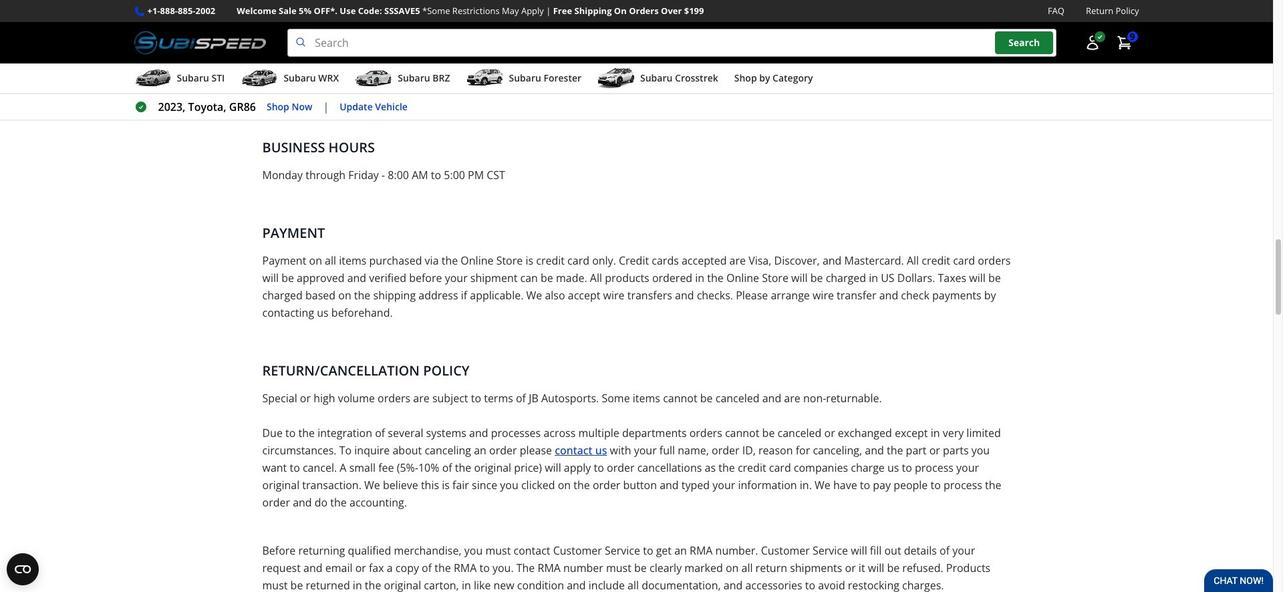 Task type: vqa. For each thing, say whether or not it's contained in the screenshot.
second The "Wrx" from the bottom of the page
no



Task type: describe. For each thing, give the bounding box(es) containing it.
search input field
[[288, 29, 1056, 57]]

button image
[[1085, 35, 1101, 51]]

a subaru forester thumbnail image image
[[466, 68, 504, 88]]

a subaru crosstrek thumbnail image image
[[598, 68, 635, 88]]

a subaru sti thumbnail image image
[[134, 68, 171, 88]]

a subaru brz thumbnail image image
[[355, 68, 393, 88]]



Task type: locate. For each thing, give the bounding box(es) containing it.
open widget image
[[7, 553, 39, 586]]

subispeed logo image
[[134, 29, 266, 57]]

a subaru wrx thumbnail image image
[[241, 68, 278, 88]]



